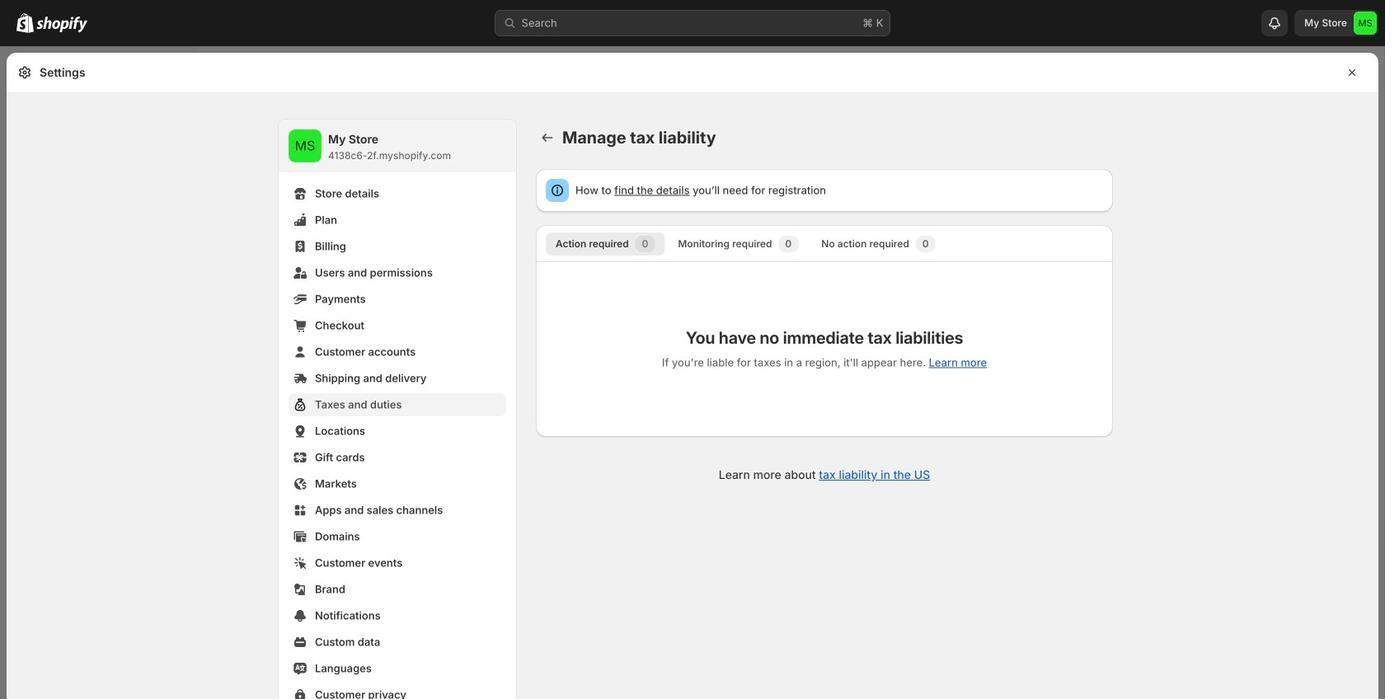Task type: describe. For each thing, give the bounding box(es) containing it.
settings dialog
[[7, 53, 1379, 699]]

my store image
[[289, 129, 322, 162]]

shop settings menu element
[[279, 120, 516, 699]]

tab panel inside settings dialog
[[536, 261, 1113, 437]]



Task type: vqa. For each thing, say whether or not it's contained in the screenshot.
My Store ICON
yes



Task type: locate. For each thing, give the bounding box(es) containing it.
tab list
[[543, 232, 1107, 256]]

tab panel
[[536, 261, 1113, 437]]

shopify image
[[16, 13, 34, 33]]

tab list inside settings dialog
[[543, 232, 1107, 256]]

my store image
[[1354, 12, 1377, 35]]

shopify image
[[36, 16, 87, 33]]



